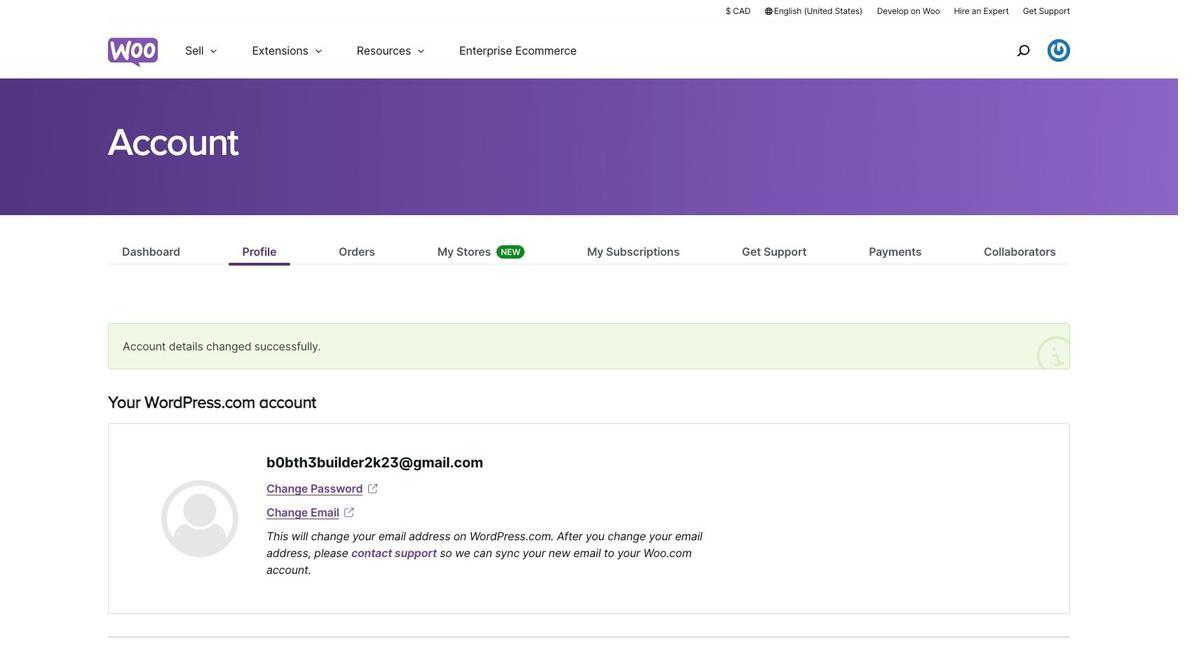 Task type: locate. For each thing, give the bounding box(es) containing it.
external link image
[[366, 482, 380, 496], [342, 506, 356, 520]]

0 horizontal spatial external link image
[[342, 506, 356, 520]]

alert
[[108, 324, 1071, 370]]

1 vertical spatial external link image
[[342, 506, 356, 520]]

open account menu image
[[1048, 39, 1071, 62]]

1 horizontal spatial external link image
[[366, 482, 380, 496]]



Task type: vqa. For each thing, say whether or not it's contained in the screenshot.
SEARCH FIELD at the left
no



Task type: describe. For each thing, give the bounding box(es) containing it.
service navigation menu element
[[987, 28, 1071, 73]]

0 vertical spatial external link image
[[366, 482, 380, 496]]

search image
[[1012, 39, 1035, 62]]

gravatar image image
[[161, 481, 239, 558]]



